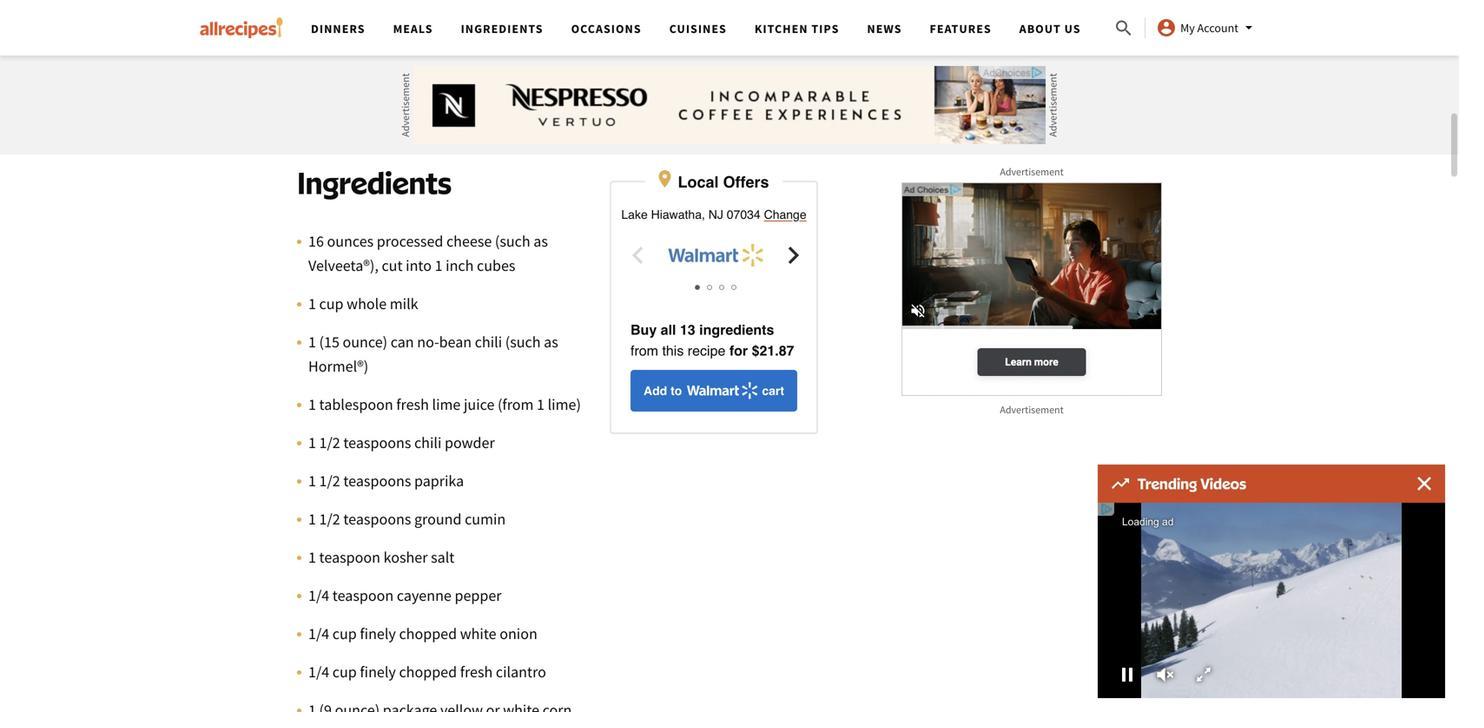 Task type: describe. For each thing, give the bounding box(es) containing it.
ingredients inside navigation
[[461, 21, 543, 36]]

tips
[[812, 21, 839, 36]]

cumin
[[465, 509, 506, 529]]

teaspoons for ground cumin
[[343, 509, 411, 529]]

(
[[319, 332, 324, 352]]

unmute button group
[[1147, 662, 1185, 688]]

dinners
[[311, 21, 365, 36]]

chopped for white onion
[[399, 624, 457, 643]]

lime)
[[548, 395, 581, 414]]

1 ( 15 ounce ) can no-bean chili
[[308, 332, 502, 352]]

1/4 for 1/4 cup finely chopped fresh cilantro
[[308, 662, 329, 682]]

dinners link
[[311, 21, 365, 36]]

1 for 1 teaspoon kosher salt
[[308, 547, 316, 567]]

as for (such as hormel®)
[[544, 332, 558, 352]]

close image
[[1418, 477, 1432, 491]]

account
[[1198, 20, 1239, 36]]

videos
[[1201, 474, 1246, 493]]

account image
[[1156, 17, 1177, 38]]

15
[[324, 332, 340, 352]]

1 tablespoon fresh lime juice (from 1 lime)
[[308, 395, 581, 414]]

as for (such as velveeta®), cut into 1 inch cubes
[[534, 231, 548, 251]]

for
[[729, 342, 748, 359]]

cup for 1/4 cup finely chopped white onion
[[333, 624, 357, 643]]

1 for 1 1/2 teaspoons paprika
[[308, 471, 316, 491]]

change
[[764, 207, 807, 221]]

1 for 1 tablespoon fresh lime juice (from 1 lime)
[[308, 395, 316, 414]]

lime
[[432, 395, 461, 414]]

1 1/2 teaspoons chili powder
[[308, 433, 495, 452]]

finely for 1/4 cup finely chopped fresh cilantro
[[360, 662, 396, 682]]

0 horizontal spatial fresh
[[396, 395, 429, 414]]

occasions link
[[571, 21, 642, 36]]

1/4 cup finely chopped white onion
[[308, 624, 538, 643]]

navigation containing dinners
[[297, 0, 1114, 56]]

add
[[644, 384, 667, 398]]

meals link
[[393, 21, 433, 36]]

lake hiawatha, nj 07034 change
[[621, 207, 807, 221]]

16
[[308, 231, 324, 251]]

into
[[406, 256, 432, 275]]

home image
[[200, 17, 283, 38]]

paprika
[[414, 471, 464, 491]]

1 for 1 cup whole milk
[[308, 294, 316, 313]]

occasions
[[571, 21, 642, 36]]

1 teaspoon kosher salt
[[308, 547, 455, 567]]

lake
[[621, 207, 648, 221]]

about us link
[[1020, 21, 1081, 36]]

powder
[[445, 433, 495, 452]]

my
[[1181, 20, 1195, 36]]

cuisines link
[[669, 21, 727, 36]]

juice
[[464, 395, 495, 414]]

local
[[678, 173, 719, 191]]

kitchen tips link
[[755, 21, 839, 36]]

all
[[661, 322, 676, 338]]

salt
[[431, 547, 455, 567]]

tablespoon
[[319, 395, 393, 414]]

ground
[[414, 509, 462, 529]]

this
[[662, 342, 684, 359]]

8
[[319, 0, 327, 9]]

whole
[[347, 294, 387, 313]]

teaspoons for paprika
[[343, 471, 411, 491]]

1 1/2 teaspoons paprika
[[308, 471, 464, 491]]

jump to nutrition facts
[[489, 81, 626, 98]]

about us
[[1020, 21, 1081, 36]]

ounces
[[327, 231, 374, 251]]

milk
[[390, 294, 418, 313]]

1/4 teaspoon cayenne pepper
[[308, 586, 502, 605]]

hormel®)
[[308, 356, 369, 376]]

cut
[[382, 256, 403, 275]]

8 (serving size: 3/4 cup)
[[319, 0, 438, 34]]

white
[[460, 624, 497, 643]]

local offers
[[678, 173, 769, 191]]

1 vertical spatial chili
[[414, 433, 442, 452]]

about
[[1020, 21, 1061, 36]]

1 1/2 teaspoons ground cumin
[[308, 509, 506, 529]]

1 for 1 1/2 teaspoons chili powder
[[308, 433, 316, 452]]

news
[[867, 21, 902, 36]]



Task type: locate. For each thing, give the bounding box(es) containing it.
caret_down image
[[1239, 17, 1260, 38]]

07034
[[727, 207, 761, 221]]

cart
[[762, 384, 784, 398]]

news link
[[867, 21, 902, 36]]

cup)
[[319, 14, 348, 34]]

as inside (such as velveeta®), cut into 1 inch cubes
[[534, 231, 548, 251]]

finely down 1/4 cup finely chopped white onion on the bottom
[[360, 662, 396, 682]]

cup
[[319, 294, 344, 313], [333, 624, 357, 643], [333, 662, 357, 682]]

1 vertical spatial teaspoons
[[343, 471, 411, 491]]

offers
[[723, 173, 769, 191]]

(such inside (such as velveeta®), cut into 1 inch cubes
[[495, 231, 530, 251]]

2 vertical spatial cup
[[333, 662, 357, 682]]

teaspoons up 1 teaspoon kosher salt
[[343, 509, 411, 529]]

meals
[[393, 21, 433, 36]]

trending videos
[[1138, 474, 1246, 493]]

0 vertical spatial chili
[[475, 332, 502, 352]]

ingredients
[[461, 21, 543, 36], [297, 164, 452, 201]]

as inside (such as hormel®)
[[544, 332, 558, 352]]

0 vertical spatial advertisement element
[[902, 0, 1162, 51]]

(such up (from
[[505, 332, 541, 352]]

1 vertical spatial chopped
[[399, 662, 457, 682]]

1 vertical spatial cup
[[333, 624, 357, 643]]

1/4 cup finely chopped fresh cilantro
[[308, 662, 546, 682]]

ingredients
[[699, 322, 774, 338]]

cubes
[[477, 256, 515, 275]]

(such
[[495, 231, 530, 251], [505, 332, 541, 352]]

1 for 1 1/2 teaspoons ground cumin
[[308, 509, 316, 529]]

1 cup whole milk
[[308, 294, 418, 313]]

1 inside (such as velveeta®), cut into 1 inch cubes
[[435, 256, 443, 275]]

size:
[[385, 0, 414, 9]]

1 vertical spatial (such
[[505, 332, 541, 352]]

(such up cubes
[[495, 231, 530, 251]]

2 1/4 from the top
[[308, 624, 329, 643]]

to for add
[[671, 384, 682, 398]]

walmart logo image down nj at the top of page
[[655, 238, 777, 273]]

0 vertical spatial as
[[534, 231, 548, 251]]

(serving
[[330, 0, 382, 9]]

to
[[526, 81, 538, 98], [671, 384, 682, 398]]

cuisines
[[669, 21, 727, 36]]

chopped for fresh cilantro
[[399, 662, 457, 682]]

1 vertical spatial fresh
[[460, 662, 493, 682]]

1/4
[[308, 586, 329, 605], [308, 624, 329, 643], [308, 662, 329, 682]]

)
[[383, 332, 388, 352]]

1 vertical spatial advertisement element
[[413, 66, 1046, 144]]

1 vertical spatial as
[[544, 332, 558, 352]]

2 vertical spatial 1/4
[[308, 662, 329, 682]]

chili up paprika
[[414, 433, 442, 452]]

no-
[[417, 332, 439, 352]]

0 vertical spatial chopped
[[399, 624, 457, 643]]

fresh
[[396, 395, 429, 414], [460, 662, 493, 682]]

cilantro
[[496, 662, 546, 682]]

trending
[[1138, 474, 1197, 493]]

search image
[[1114, 18, 1135, 39]]

2 vertical spatial teaspoons
[[343, 509, 411, 529]]

fresh down white
[[460, 662, 493, 682]]

1/2 for 1 1/2 teaspoons paprika
[[319, 471, 340, 491]]

onion
[[500, 624, 538, 643]]

0 vertical spatial to
[[526, 81, 538, 98]]

kitchen
[[755, 21, 808, 36]]

1 1/4 from the top
[[308, 586, 329, 605]]

teaspoon
[[319, 547, 380, 567], [333, 586, 394, 605]]

1 vertical spatial finely
[[360, 662, 396, 682]]

to right add
[[671, 384, 682, 398]]

video player application
[[1098, 503, 1445, 698]]

walmart logo image
[[655, 238, 777, 273], [686, 378, 759, 404]]

2 vertical spatial advertisement element
[[902, 182, 1162, 400]]

teaspoons
[[343, 433, 411, 452], [343, 471, 411, 491], [343, 509, 411, 529]]

as right 'cheese'
[[534, 231, 548, 251]]

0 vertical spatial teaspoons
[[343, 433, 411, 452]]

1 horizontal spatial fresh
[[460, 662, 493, 682]]

1 horizontal spatial ingredients
[[461, 21, 543, 36]]

from
[[631, 342, 658, 359]]

finely for 1/4 cup finely chopped white onion
[[360, 624, 396, 643]]

0 vertical spatial cup
[[319, 294, 344, 313]]

teaspoons for chili powder
[[343, 433, 411, 452]]

1 finely from the top
[[360, 624, 396, 643]]

to right jump
[[526, 81, 538, 98]]

2 1/2 from the top
[[319, 471, 340, 491]]

my account
[[1181, 20, 1239, 36]]

(from
[[498, 395, 534, 414]]

13
[[680, 322, 696, 338]]

features link
[[930, 21, 992, 36]]

bean
[[439, 332, 472, 352]]

0 vertical spatial walmart logo image
[[655, 238, 777, 273]]

16 ounces processed cheese
[[308, 231, 492, 251]]

velveeta®),
[[308, 256, 379, 275]]

my account button
[[1156, 17, 1260, 38]]

ounce
[[343, 332, 383, 352]]

change button
[[764, 206, 807, 223]]

0 vertical spatial (such
[[495, 231, 530, 251]]

nj
[[709, 207, 723, 221]]

1/4 for 1/4 teaspoon cayenne pepper
[[308, 586, 329, 605]]

0 vertical spatial ingredients
[[461, 21, 543, 36]]

cup for 1/4 cup finely chopped fresh cilantro
[[333, 662, 357, 682]]

1/4 for 1/4 cup finely chopped white onion
[[308, 624, 329, 643]]

0 vertical spatial fresh
[[396, 395, 429, 414]]

ingredients link
[[461, 21, 543, 36]]

pepper
[[455, 586, 502, 605]]

advertisement element
[[902, 0, 1162, 51], [413, 66, 1046, 144], [902, 182, 1162, 400]]

teaspoons down 1 1/2 teaspoons chili powder
[[343, 471, 411, 491]]

can
[[391, 332, 414, 352]]

0 horizontal spatial chili
[[414, 433, 442, 452]]

(such for (such as hormel®)
[[505, 332, 541, 352]]

2 vertical spatial 1/2
[[319, 509, 340, 529]]

1 horizontal spatial to
[[671, 384, 682, 398]]

teaspoon down 1 teaspoon kosher salt
[[333, 586, 394, 605]]

recipe
[[688, 342, 726, 359]]

kitchen tips
[[755, 21, 839, 36]]

2 finely from the top
[[360, 662, 396, 682]]

(such as hormel®)
[[308, 332, 558, 376]]

1 vertical spatial to
[[671, 384, 682, 398]]

0 horizontal spatial to
[[526, 81, 538, 98]]

(such inside (such as hormel®)
[[505, 332, 541, 352]]

as
[[534, 231, 548, 251], [544, 332, 558, 352]]

0 vertical spatial 1/4
[[308, 586, 329, 605]]

to for jump
[[526, 81, 538, 98]]

hiawatha,
[[651, 207, 705, 221]]

2 teaspoons from the top
[[343, 471, 411, 491]]

1 vertical spatial teaspoon
[[333, 586, 394, 605]]

chili right 'bean'
[[475, 332, 502, 352]]

1 vertical spatial ingredients
[[297, 164, 452, 201]]

nutrition
[[540, 81, 593, 98]]

teaspoon left the kosher at the bottom left
[[319, 547, 380, 567]]

1/2 for 1 1/2 teaspoons ground cumin
[[319, 509, 340, 529]]

cup for 1 cup whole milk
[[319, 294, 344, 313]]

ingredients up ounces
[[297, 164, 452, 201]]

0 vertical spatial finely
[[360, 624, 396, 643]]

buy all 13 ingredients from this recipe for $21.87
[[631, 322, 794, 359]]

1 horizontal spatial chili
[[475, 332, 502, 352]]

trending image
[[1112, 479, 1129, 489]]

3 1/4 from the top
[[308, 662, 329, 682]]

jump
[[489, 81, 523, 98]]

cheese
[[446, 231, 492, 251]]

1 chopped from the top
[[399, 624, 457, 643]]

buy
[[631, 322, 657, 338]]

(such as velveeta®), cut into 1 inch cubes
[[308, 231, 548, 275]]

inch
[[446, 256, 474, 275]]

(such for (such as velveeta®), cut into 1 inch cubes
[[495, 231, 530, 251]]

chopped down 1/4 cup finely chopped white onion on the bottom
[[399, 662, 457, 682]]

1 vertical spatial 1/4
[[308, 624, 329, 643]]

2 chopped from the top
[[399, 662, 457, 682]]

0 vertical spatial teaspoon
[[319, 547, 380, 567]]

3 teaspoons from the top
[[343, 509, 411, 529]]

cayenne
[[397, 586, 452, 605]]

ingredients up jump
[[461, 21, 543, 36]]

facts
[[596, 81, 626, 98]]

walmart logo image down recipe in the left of the page
[[686, 378, 759, 404]]

us
[[1065, 21, 1081, 36]]

features
[[930, 21, 992, 36]]

0 horizontal spatial ingredients
[[297, 164, 452, 201]]

1 vertical spatial walmart logo image
[[686, 378, 759, 404]]

chopped
[[399, 624, 457, 643], [399, 662, 457, 682]]

teaspoons up 1 1/2 teaspoons paprika
[[343, 433, 411, 452]]

3 1/2 from the top
[[319, 509, 340, 529]]

1 for 1 ( 15 ounce ) can no-bean chili
[[308, 332, 316, 352]]

1 1/2 from the top
[[319, 433, 340, 452]]

finely down 1/4 teaspoon cayenne pepper
[[360, 624, 396, 643]]

navigation
[[297, 0, 1114, 56]]

1/2 for 1 1/2 teaspoons chili powder
[[319, 433, 340, 452]]

teaspoon for 1/4
[[333, 586, 394, 605]]

kosher
[[384, 547, 428, 567]]

teaspoon for 1
[[319, 547, 380, 567]]

chopped up 1/4 cup finely chopped fresh cilantro
[[399, 624, 457, 643]]

add to
[[644, 384, 682, 398]]

fresh left lime
[[396, 395, 429, 414]]

1 vertical spatial 1/2
[[319, 471, 340, 491]]

as up lime)
[[544, 332, 558, 352]]

1 teaspoons from the top
[[343, 433, 411, 452]]

chili
[[475, 332, 502, 352], [414, 433, 442, 452]]

0 vertical spatial 1/2
[[319, 433, 340, 452]]

3/4
[[417, 0, 438, 9]]



Task type: vqa. For each thing, say whether or not it's contained in the screenshot.
1/2 for 1 1/2 teaspoons paprika
yes



